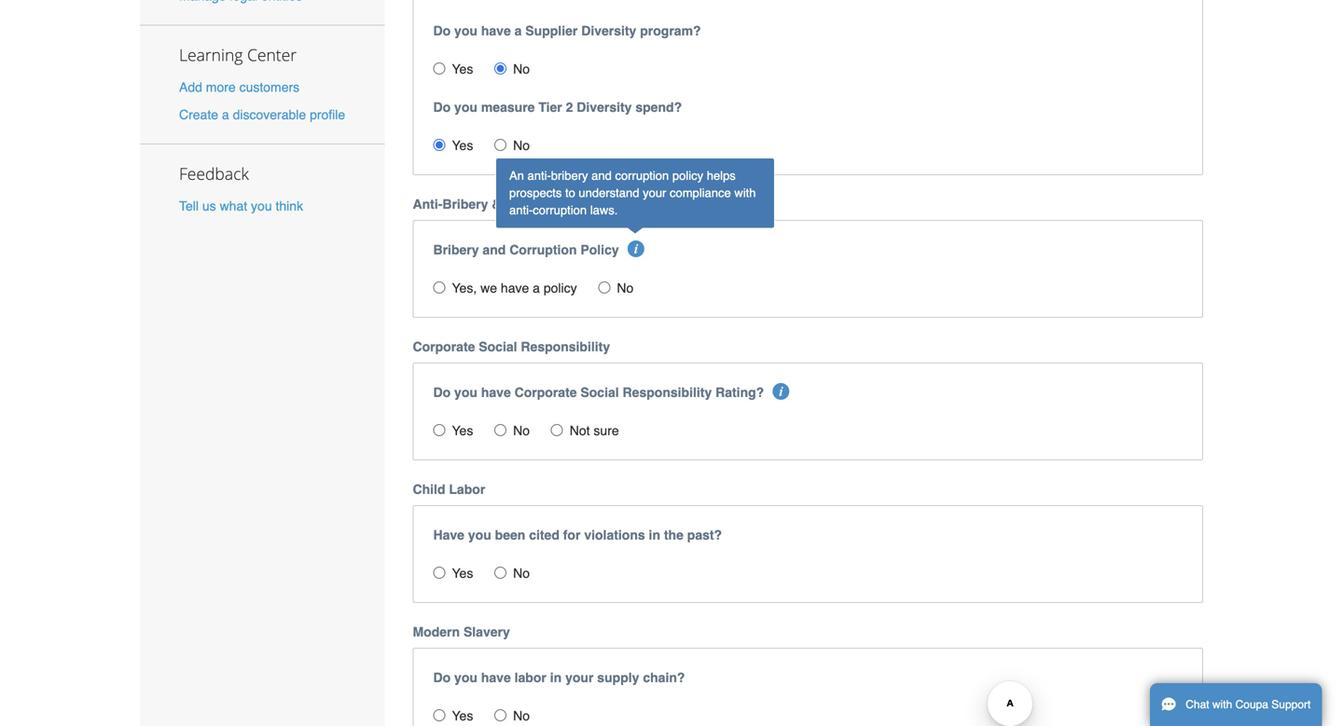 Task type: vqa. For each thing, say whether or not it's contained in the screenshot.
Do you measure Tier 2 Diversity spend?'s yes
yes



Task type: locate. For each thing, give the bounding box(es) containing it.
a left supplier
[[515, 23, 522, 38]]

you inside button
[[251, 199, 272, 213]]

diversity
[[582, 23, 637, 38], [577, 100, 632, 115]]

us
[[202, 199, 216, 213]]

responsibility up "do you have corporate social responsibility rating?" on the bottom
[[521, 339, 610, 354]]

an
[[510, 169, 524, 183]]

1 vertical spatial corruption
[[510, 242, 577, 257]]

social down we
[[479, 339, 517, 354]]

2 horizontal spatial a
[[533, 281, 540, 296]]

2 yes from the top
[[452, 138, 473, 153]]

and
[[592, 169, 612, 183], [483, 242, 506, 257]]

measure
[[481, 100, 535, 115]]

and up we
[[483, 242, 506, 257]]

1 vertical spatial corporate
[[515, 385, 577, 400]]

past?
[[688, 528, 722, 543]]

have for in
[[481, 671, 511, 686]]

learning
[[179, 44, 243, 66]]

0 horizontal spatial a
[[222, 107, 229, 122]]

anti- up prospects
[[528, 169, 551, 183]]

0 horizontal spatial and
[[483, 242, 506, 257]]

no down labor
[[513, 709, 530, 724]]

1 do from the top
[[433, 23, 451, 38]]

do for do you have labor in your supply chain?
[[433, 671, 451, 686]]

0 vertical spatial social
[[479, 339, 517, 354]]

you left supplier
[[454, 23, 478, 38]]

helps
[[707, 169, 736, 183]]

cited
[[529, 528, 560, 543]]

bribery up yes,
[[433, 242, 479, 257]]

bribery and corruption policy
[[433, 242, 619, 257]]

understand
[[579, 186, 640, 200]]

to
[[565, 186, 576, 200]]

0 vertical spatial in
[[649, 528, 661, 543]]

1 horizontal spatial responsibility
[[623, 385, 712, 400]]

a for yes,
[[533, 281, 540, 296]]

1 horizontal spatial and
[[592, 169, 612, 183]]

create a discoverable profile
[[179, 107, 345, 122]]

corruption
[[534, 197, 602, 212], [510, 242, 577, 257]]

no up an at the top left of page
[[513, 138, 530, 153]]

0 horizontal spatial responsibility
[[521, 339, 610, 354]]

1 horizontal spatial policy
[[673, 169, 704, 183]]

1 horizontal spatial with
[[1213, 699, 1233, 712]]

social up not sure
[[581, 385, 619, 400]]

no down been
[[513, 566, 530, 581]]

corruption up understand
[[615, 169, 669, 183]]

with inside chat with coupa support button
[[1213, 699, 1233, 712]]

1 anti- from the left
[[413, 197, 443, 212]]

you left been
[[468, 528, 492, 543]]

1 horizontal spatial in
[[649, 528, 661, 543]]

0 vertical spatial your
[[643, 186, 667, 200]]

0 vertical spatial corruption
[[615, 169, 669, 183]]

chat with coupa support button
[[1151, 684, 1323, 727]]

corruption up yes, we have a policy
[[510, 242, 577, 257]]

responsibility
[[521, 339, 610, 354], [623, 385, 712, 400]]

4 yes from the top
[[452, 566, 473, 581]]

bribery
[[551, 169, 588, 183]]

bribery left &
[[443, 197, 488, 212]]

additional information image
[[628, 241, 645, 257], [773, 383, 790, 400]]

a for do
[[515, 23, 522, 38]]

diversity right 2
[[577, 100, 632, 115]]

you left measure
[[454, 100, 478, 115]]

child
[[413, 482, 446, 497]]

have for policy
[[501, 281, 529, 296]]

0 vertical spatial with
[[735, 186, 756, 200]]

no up measure
[[513, 61, 530, 76]]

create a discoverable profile link
[[179, 107, 345, 122]]

tell
[[179, 199, 199, 213]]

you left think
[[251, 199, 272, 213]]

bribery
[[443, 197, 488, 212], [433, 242, 479, 257]]

policy up compliance
[[673, 169, 704, 183]]

0 vertical spatial and
[[592, 169, 612, 183]]

yes
[[452, 61, 473, 76], [452, 138, 473, 153], [452, 423, 473, 438], [452, 566, 473, 581], [452, 709, 473, 724]]

you for do you have corporate social responsibility rating?
[[454, 385, 478, 400]]

None radio
[[433, 62, 446, 74], [495, 62, 507, 74], [495, 139, 507, 151], [599, 282, 611, 294], [551, 424, 563, 436], [433, 567, 446, 579], [433, 62, 446, 74], [495, 62, 507, 74], [495, 139, 507, 151], [599, 282, 611, 294], [551, 424, 563, 436], [433, 567, 446, 579]]

1 vertical spatial social
[[581, 385, 619, 400]]

1 horizontal spatial anti-
[[505, 197, 534, 212]]

a down bribery and corruption policy
[[533, 281, 540, 296]]

1 horizontal spatial social
[[581, 385, 619, 400]]

no for a
[[513, 61, 530, 76]]

have down corporate social responsibility
[[481, 385, 511, 400]]

1 yes from the top
[[452, 61, 473, 76]]

your left supply
[[566, 671, 594, 686]]

do for do you have corporate social responsibility rating?
[[433, 385, 451, 400]]

anti- down prospects
[[510, 203, 533, 217]]

you down the modern slavery
[[454, 671, 478, 686]]

chain?
[[643, 671, 685, 686]]

have left supplier
[[481, 23, 511, 38]]

yes for do you have a supplier diversity program?
[[452, 61, 473, 76]]

0 vertical spatial diversity
[[582, 23, 637, 38]]

2 do from the top
[[433, 100, 451, 115]]

your right understand
[[643, 186, 667, 200]]

additional information image right rating?
[[773, 383, 790, 400]]

a
[[515, 23, 522, 38], [222, 107, 229, 122], [533, 281, 540, 296]]

spend?
[[636, 100, 682, 115]]

1 vertical spatial corruption
[[533, 203, 587, 217]]

do you have a supplier diversity program?
[[433, 23, 701, 38]]

4 do from the top
[[433, 671, 451, 686]]

0 horizontal spatial anti-
[[413, 197, 443, 212]]

0 vertical spatial a
[[515, 23, 522, 38]]

1 vertical spatial bribery
[[433, 242, 479, 257]]

policy inside an anti-bribery and corruption policy helps prospects to understand your compliance with anti-corruption laws.
[[673, 169, 704, 183]]

anti-
[[528, 169, 551, 183], [510, 203, 533, 217]]

anti-
[[413, 197, 443, 212], [505, 197, 534, 212]]

in right labor
[[550, 671, 562, 686]]

anti- right &
[[505, 197, 534, 212]]

prospects
[[510, 186, 562, 200]]

0 horizontal spatial in
[[550, 671, 562, 686]]

1 vertical spatial additional information image
[[773, 383, 790, 400]]

you down corporate social responsibility
[[454, 385, 478, 400]]

feedback
[[179, 163, 249, 185]]

corruption down bribery
[[534, 197, 602, 212]]

responsibility left rating?
[[623, 385, 712, 400]]

corporate
[[413, 339, 475, 354], [515, 385, 577, 400]]

yes for have you been cited for violations in the past?
[[452, 566, 473, 581]]

no down policy
[[617, 281, 634, 296]]

diversity right supplier
[[582, 23, 637, 38]]

1 horizontal spatial your
[[643, 186, 667, 200]]

1 vertical spatial policy
[[544, 281, 577, 296]]

in
[[649, 528, 661, 543], [550, 671, 562, 686]]

0 vertical spatial additional information image
[[628, 241, 645, 257]]

0 vertical spatial corporate
[[413, 339, 475, 354]]

1 vertical spatial diversity
[[577, 100, 632, 115]]

social
[[479, 339, 517, 354], [581, 385, 619, 400]]

additional information image right policy
[[628, 241, 645, 257]]

have
[[481, 23, 511, 38], [501, 281, 529, 296], [481, 385, 511, 400], [481, 671, 511, 686]]

you for have you been cited for violations in the past?
[[468, 528, 492, 543]]

1 vertical spatial and
[[483, 242, 506, 257]]

0 horizontal spatial with
[[735, 186, 756, 200]]

2 vertical spatial a
[[533, 281, 540, 296]]

policy
[[581, 242, 619, 257]]

1 vertical spatial anti-
[[510, 203, 533, 217]]

1 vertical spatial a
[[222, 107, 229, 122]]

profile
[[310, 107, 345, 122]]

3 do from the top
[[433, 385, 451, 400]]

not sure
[[570, 423, 619, 438]]

with right the chat
[[1213, 699, 1233, 712]]

add more customers
[[179, 80, 300, 95]]

None radio
[[433, 139, 446, 151], [433, 282, 446, 294], [433, 424, 446, 436], [495, 424, 507, 436], [495, 567, 507, 579], [433, 710, 446, 722], [495, 710, 507, 722], [433, 139, 446, 151], [433, 282, 446, 294], [433, 424, 446, 436], [495, 424, 507, 436], [495, 567, 507, 579], [433, 710, 446, 722], [495, 710, 507, 722]]

you
[[454, 23, 478, 38], [454, 100, 478, 115], [251, 199, 272, 213], [454, 385, 478, 400], [468, 528, 492, 543], [454, 671, 478, 686]]

sure
[[594, 423, 619, 438]]

policy down bribery and corruption policy
[[544, 281, 577, 296]]

a right create
[[222, 107, 229, 122]]

your
[[643, 186, 667, 200], [566, 671, 594, 686]]

0 horizontal spatial additional information image
[[628, 241, 645, 257]]

do
[[433, 23, 451, 38], [433, 100, 451, 115], [433, 385, 451, 400], [433, 671, 451, 686]]

1 horizontal spatial corporate
[[515, 385, 577, 400]]

anti- left &
[[413, 197, 443, 212]]

labor
[[449, 482, 486, 497]]

corporate up not
[[515, 385, 577, 400]]

tell us what you think
[[179, 199, 303, 213]]

3 yes from the top
[[452, 423, 473, 438]]

have for social
[[481, 385, 511, 400]]

corporate down yes,
[[413, 339, 475, 354]]

learning center
[[179, 44, 297, 66]]

rating?
[[716, 385, 764, 400]]

corruption
[[615, 169, 669, 183], [533, 203, 587, 217]]

0 vertical spatial policy
[[673, 169, 704, 183]]

with
[[735, 186, 756, 200], [1213, 699, 1233, 712]]

not
[[570, 423, 590, 438]]

0 horizontal spatial your
[[566, 671, 594, 686]]

have left labor
[[481, 671, 511, 686]]

what
[[220, 199, 247, 213]]

1 horizontal spatial a
[[515, 23, 522, 38]]

with down helps
[[735, 186, 756, 200]]

and up understand
[[592, 169, 612, 183]]

compliance
[[670, 186, 731, 200]]

corporate social responsibility
[[413, 339, 610, 354]]

no for labor
[[513, 709, 530, 724]]

you for do you measure tier 2 diversity spend?
[[454, 100, 478, 115]]

1 vertical spatial with
[[1213, 699, 1233, 712]]

policy
[[673, 169, 704, 183], [544, 281, 577, 296]]

have right we
[[501, 281, 529, 296]]

corruption down to
[[533, 203, 587, 217]]

1 horizontal spatial additional information image
[[773, 383, 790, 400]]

in left the at the bottom of page
[[649, 528, 661, 543]]

you for do you have labor in your supply chain?
[[454, 671, 478, 686]]

5 yes from the top
[[452, 709, 473, 724]]

support
[[1272, 699, 1311, 712]]

program?
[[640, 23, 701, 38]]

more
[[206, 80, 236, 95]]

no
[[513, 61, 530, 76], [513, 138, 530, 153], [617, 281, 634, 296], [513, 423, 530, 438], [513, 566, 530, 581], [513, 709, 530, 724]]



Task type: describe. For each thing, give the bounding box(es) containing it.
customers
[[239, 80, 300, 95]]

create
[[179, 107, 218, 122]]

discoverable
[[233, 107, 306, 122]]

yes for do you have labor in your supply chain?
[[452, 709, 473, 724]]

you for do you have a supplier diversity program?
[[454, 23, 478, 38]]

&
[[492, 197, 501, 212]]

chat
[[1186, 699, 1210, 712]]

add
[[179, 80, 202, 95]]

no left not
[[513, 423, 530, 438]]

do you have corporate social responsibility rating?
[[433, 385, 764, 400]]

labor
[[515, 671, 547, 686]]

tier
[[539, 100, 562, 115]]

been
[[495, 528, 526, 543]]

do for do you have a supplier diversity program?
[[433, 23, 451, 38]]

coupa
[[1236, 699, 1269, 712]]

1 vertical spatial in
[[550, 671, 562, 686]]

tell us what you think button
[[179, 197, 303, 215]]

diversity for supplier
[[582, 23, 637, 38]]

an anti-bribery and corruption policy helps prospects to understand your compliance with anti-corruption laws.
[[510, 169, 756, 217]]

yes, we have a policy
[[452, 281, 577, 296]]

1 horizontal spatial corruption
[[615, 169, 669, 183]]

chat with coupa support
[[1186, 699, 1311, 712]]

modern
[[413, 625, 460, 640]]

0 horizontal spatial policy
[[544, 281, 577, 296]]

yes,
[[452, 281, 477, 296]]

anti-bribery & anti-corruption
[[413, 197, 602, 212]]

0 vertical spatial corruption
[[534, 197, 602, 212]]

supply
[[598, 671, 640, 686]]

for
[[563, 528, 581, 543]]

think
[[276, 199, 303, 213]]

have you been cited for violations in the past?
[[433, 528, 722, 543]]

the
[[664, 528, 684, 543]]

0 horizontal spatial corruption
[[533, 203, 587, 217]]

0 vertical spatial anti-
[[528, 169, 551, 183]]

and inside an anti-bribery and corruption policy helps prospects to understand your compliance with anti-corruption laws.
[[592, 169, 612, 183]]

0 vertical spatial bribery
[[443, 197, 488, 212]]

yes for do you measure tier 2 diversity spend?
[[452, 138, 473, 153]]

violations
[[584, 528, 645, 543]]

do you have labor in your supply chain?
[[433, 671, 685, 686]]

supplier
[[526, 23, 578, 38]]

have
[[433, 528, 465, 543]]

with inside an anti-bribery and corruption policy helps prospects to understand your compliance with anti-corruption laws.
[[735, 186, 756, 200]]

2
[[566, 100, 573, 115]]

slavery
[[464, 625, 510, 640]]

have for supplier
[[481, 23, 511, 38]]

center
[[247, 44, 297, 66]]

we
[[481, 281, 497, 296]]

laws.
[[590, 203, 618, 217]]

2 anti- from the left
[[505, 197, 534, 212]]

add more customers link
[[179, 80, 300, 95]]

0 horizontal spatial corporate
[[413, 339, 475, 354]]

child labor
[[413, 482, 486, 497]]

do you measure tier 2 diversity spend?
[[433, 100, 682, 115]]

0 vertical spatial responsibility
[[521, 339, 610, 354]]

1 vertical spatial responsibility
[[623, 385, 712, 400]]

modern slavery
[[413, 625, 510, 640]]

no for tier
[[513, 138, 530, 153]]

0 horizontal spatial social
[[479, 339, 517, 354]]

your inside an anti-bribery and corruption policy helps prospects to understand your compliance with anti-corruption laws.
[[643, 186, 667, 200]]

diversity for 2
[[577, 100, 632, 115]]

do for do you measure tier 2 diversity spend?
[[433, 100, 451, 115]]

1 vertical spatial your
[[566, 671, 594, 686]]

no for cited
[[513, 566, 530, 581]]



